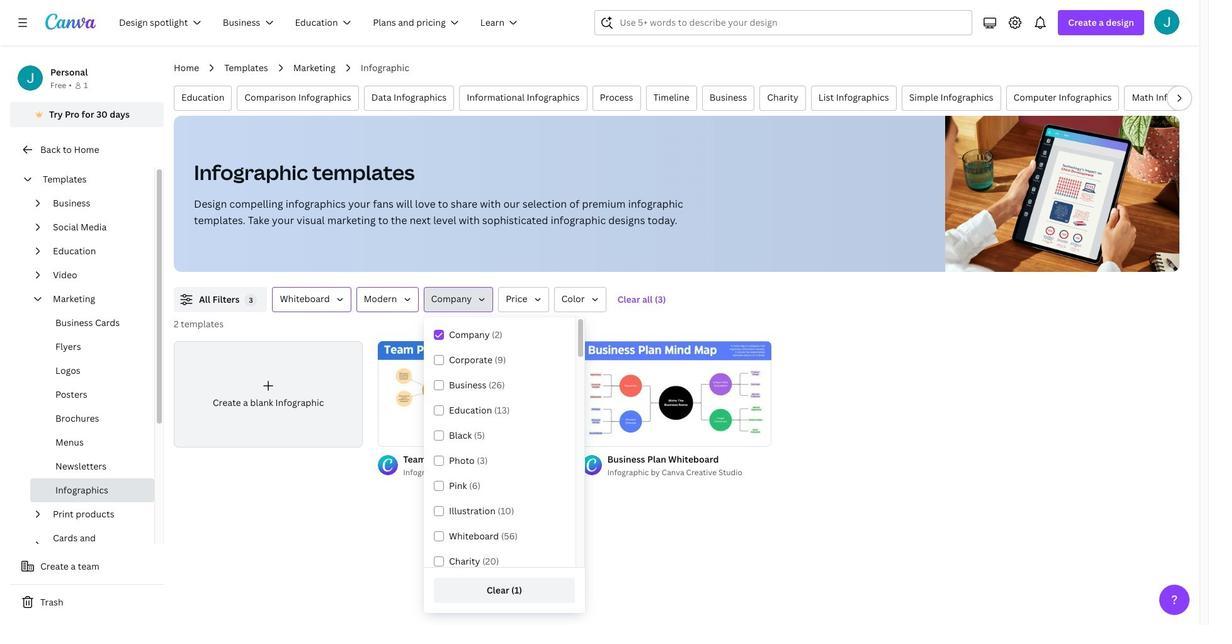 Task type: vqa. For each thing, say whether or not it's contained in the screenshot.
Position
no



Task type: locate. For each thing, give the bounding box(es) containing it.
create a blank infographic element
[[174, 342, 363, 448]]

business plan whiteboard image
[[582, 341, 772, 448]]

Search search field
[[620, 11, 965, 35]]

team process brainstorm whiteboard in blue green modern professional style image
[[378, 341, 567, 448]]

None search field
[[595, 10, 973, 35]]



Task type: describe. For each thing, give the bounding box(es) containing it.
top level navigation element
[[111, 10, 531, 35]]

john smith image
[[1155, 9, 1180, 35]]

3 filter options selected element
[[245, 294, 257, 307]]



